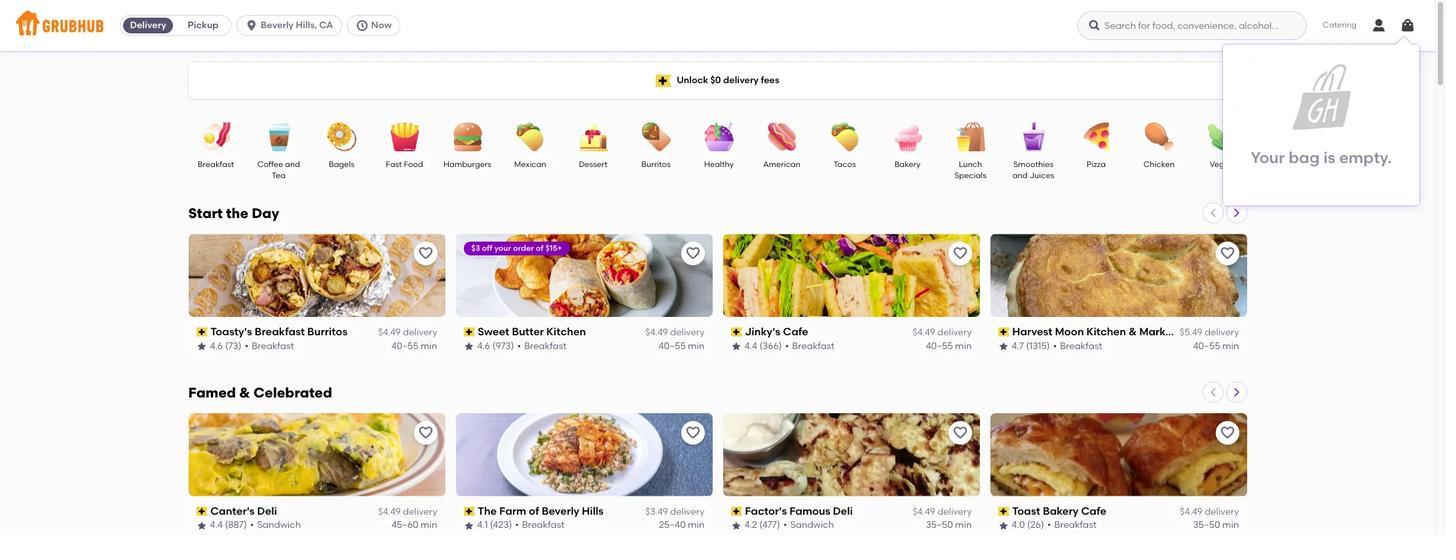 Task type: vqa. For each thing, say whether or not it's contained in the screenshot.
"Iced Coffees - Peppermint Bark"
no



Task type: locate. For each thing, give the bounding box(es) containing it.
moon
[[1056, 326, 1084, 338]]

caret right icon image down vegan
[[1232, 208, 1242, 218]]

min for sweet butter kitchen
[[688, 341, 705, 352]]

breakfast
[[198, 160, 234, 169], [255, 326, 305, 338], [252, 341, 294, 352], [524, 341, 567, 352], [793, 341, 835, 352], [1061, 341, 1103, 352], [522, 520, 565, 531], [1055, 520, 1097, 531]]

toast
[[1013, 505, 1041, 518]]

min for jinky's cafe
[[956, 341, 972, 352]]

famed
[[188, 385, 236, 401]]

of left $15+
[[536, 244, 544, 253]]

0 horizontal spatial bakery
[[895, 160, 921, 169]]

1 horizontal spatial cafe
[[1082, 505, 1107, 518]]

svg image
[[1089, 19, 1102, 32]]

delivery for the farm of beverly hills
[[670, 507, 705, 518]]

and inside smoothies and juices
[[1013, 171, 1028, 180]]

4.4 (366)
[[745, 341, 782, 352]]

• breakfast
[[245, 341, 294, 352], [518, 341, 567, 352], [786, 341, 835, 352], [1054, 341, 1103, 352], [516, 520, 565, 531], [1048, 520, 1097, 531]]

star icon image left 4.4 (366)
[[731, 341, 742, 352]]

bagels image
[[319, 123, 365, 151]]

0 vertical spatial and
[[285, 160, 300, 169]]

1 horizontal spatial bakery
[[1043, 505, 1079, 518]]

4.6
[[210, 341, 223, 352], [477, 341, 490, 352]]

2 horizontal spatial save this restaurant image
[[953, 246, 968, 262]]

harvest
[[1013, 326, 1053, 338]]

$3.49
[[646, 507, 668, 518]]

of right the farm
[[529, 505, 539, 518]]

• right "(477)" at the right of the page
[[784, 520, 787, 531]]

1 vertical spatial caret left icon image
[[1208, 387, 1219, 398]]

caret left icon image
[[1208, 208, 1219, 218], [1208, 387, 1219, 398]]

40–55 for jinky's cafe
[[926, 341, 953, 352]]

canter's deli logo image
[[188, 413, 445, 497]]

2 kitchen from the left
[[1087, 326, 1127, 338]]

subscription pass image for canter's deli
[[196, 507, 208, 517]]

smoothies and juices
[[1013, 160, 1055, 180]]

2 35–50 from the left
[[1194, 520, 1221, 531]]

• breakfast down the farm of beverly hills
[[516, 520, 565, 531]]

4.4
[[745, 341, 758, 352], [210, 520, 223, 531]]

&
[[1129, 326, 1137, 338], [239, 385, 250, 401]]

star icon image left the 4.4 (887)
[[196, 521, 207, 531]]

1 4.6 from the left
[[210, 341, 223, 352]]

4.0
[[1012, 520, 1025, 531]]

order
[[513, 244, 534, 253]]

1 horizontal spatial 35–50
[[1194, 520, 1221, 531]]

min for harvest moon kitchen & marketplace
[[1223, 341, 1240, 352]]

and inside coffee and tea
[[285, 160, 300, 169]]

and down smoothies
[[1013, 171, 1028, 180]]

svg image
[[1372, 18, 1388, 33], [1401, 18, 1416, 33], [245, 19, 258, 32], [356, 19, 369, 32]]

1 caret left icon image from the top
[[1208, 208, 1219, 218]]

4.2
[[745, 520, 758, 531]]

2 40–55 min from the left
[[659, 341, 705, 352]]

1 vertical spatial bakery
[[1043, 505, 1079, 518]]

delivery for sweet butter kitchen
[[670, 327, 705, 338]]

2 • sandwich from the left
[[784, 520, 834, 531]]

2 40–55 from the left
[[659, 341, 686, 352]]

$4.49 for toasty's breakfast burritos
[[378, 327, 401, 338]]

subscription pass image left the toasty's
[[196, 328, 208, 337]]

subscription pass image for jinky's cafe
[[731, 328, 743, 337]]

beverly left hills, at the top
[[261, 20, 294, 31]]

• for farm
[[516, 520, 519, 531]]

0 horizontal spatial 35–50
[[926, 520, 953, 531]]

burritos down burritos image
[[642, 160, 671, 169]]

0 horizontal spatial 4.4
[[210, 520, 223, 531]]

• for bakery
[[1048, 520, 1052, 531]]

2 sandwich from the left
[[791, 520, 834, 531]]

caret right icon image left the 'bag'
[[1242, 147, 1252, 157]]

40–55 min for harvest moon kitchen & marketplace
[[1194, 341, 1240, 352]]

4.0 (26)
[[1012, 520, 1045, 531]]

• breakfast down moon
[[1054, 341, 1103, 352]]

save this restaurant image for toasty's breakfast burritos
[[418, 246, 434, 262]]

4.4 left (887)
[[210, 520, 223, 531]]

caret left icon image for start the day
[[1208, 208, 1219, 218]]

• right (1315)
[[1054, 341, 1057, 352]]

1 horizontal spatial and
[[1013, 171, 1028, 180]]

• sandwich down the canter's deli
[[250, 520, 301, 531]]

• right (973) at the left of the page
[[518, 341, 521, 352]]

breakfast down moon
[[1061, 341, 1103, 352]]

1 35–50 from the left
[[926, 520, 953, 531]]

0 vertical spatial caret right icon image
[[1242, 147, 1252, 157]]

0 horizontal spatial &
[[239, 385, 250, 401]]

kitchen right butter
[[547, 326, 586, 338]]

• breakfast for farm
[[516, 520, 565, 531]]

star icon image left 4.6 (973)
[[464, 341, 474, 352]]

0 horizontal spatial burritos
[[307, 326, 348, 338]]

45–60 min
[[392, 520, 437, 531]]

subscription pass image left toast
[[999, 507, 1010, 517]]

start
[[188, 205, 223, 222]]

1 40–55 min from the left
[[392, 341, 437, 352]]

1 • sandwich from the left
[[250, 520, 301, 531]]

fast
[[386, 160, 402, 169]]

now
[[371, 20, 392, 31]]

40–55 for harvest moon kitchen & marketplace
[[1194, 341, 1221, 352]]

bakery down the bakery image
[[895, 160, 921, 169]]

star icon image for sweet butter kitchen
[[464, 341, 474, 352]]

breakfast down toasty's breakfast burritos
[[252, 341, 294, 352]]

factor's famous deli logo image
[[723, 413, 980, 497]]

4 40–55 min from the left
[[1194, 341, 1240, 352]]

bag
[[1289, 148, 1320, 167]]

subscription pass image for toasty's breakfast burritos
[[196, 328, 208, 337]]

0 vertical spatial subscription pass image
[[464, 328, 475, 337]]

4.6 left (73) at the bottom of the page
[[210, 341, 223, 352]]

save this restaurant image for the farm of beverly hills
[[685, 425, 701, 441]]

• breakfast down the sweet butter kitchen
[[518, 341, 567, 352]]

1 vertical spatial &
[[239, 385, 250, 401]]

delivery for toast bakery cafe
[[1205, 507, 1240, 518]]

beverly
[[261, 20, 294, 31], [542, 505, 580, 518]]

cafe
[[783, 326, 809, 338], [1082, 505, 1107, 518]]

1 horizontal spatial • sandwich
[[784, 520, 834, 531]]

burritos image
[[633, 123, 679, 151]]

min for canter's deli
[[421, 520, 437, 531]]

star icon image left 4.2
[[731, 521, 742, 531]]

$4.49 for factor's famous deli
[[913, 507, 936, 518]]

0 vertical spatial cafe
[[783, 326, 809, 338]]

• breakfast down toasty's breakfast burritos
[[245, 341, 294, 352]]

0 horizontal spatial sandwich
[[257, 520, 301, 531]]

2 vertical spatial caret right icon image
[[1232, 387, 1242, 398]]

your
[[1251, 148, 1286, 167]]

kitchen right moon
[[1087, 326, 1127, 338]]

1 horizontal spatial save this restaurant image
[[685, 425, 701, 441]]

1 vertical spatial caret right icon image
[[1232, 208, 1242, 218]]

vegan image
[[1200, 123, 1246, 151]]

40–55 for toasty's breakfast burritos
[[392, 341, 419, 352]]

1 horizontal spatial 4.6
[[477, 341, 490, 352]]

$4.49 delivery
[[378, 327, 437, 338], [646, 327, 705, 338], [913, 327, 972, 338], [378, 507, 437, 518], [913, 507, 972, 518], [1181, 507, 1240, 518]]

1 subscription pass image from the top
[[464, 328, 475, 337]]

save this restaurant button for harvest moon kitchen & marketplace
[[1216, 242, 1240, 265]]

& left marketplace
[[1129, 326, 1137, 338]]

star icon image left 4.0
[[999, 521, 1009, 531]]

save this restaurant button for toast bakery cafe
[[1216, 421, 1240, 445]]

breakfast down "breakfast" image
[[198, 160, 234, 169]]

4.6 down sweet
[[477, 341, 490, 352]]

subscription pass image left factor's
[[731, 507, 743, 517]]

(73)
[[225, 341, 242, 352]]

1 horizontal spatial burritos
[[642, 160, 671, 169]]

1 vertical spatial 4.4
[[210, 520, 223, 531]]

$5.49 delivery
[[1180, 327, 1240, 338]]

35–50 for toast bakery cafe
[[1194, 520, 1221, 531]]

0 horizontal spatial 35–50 min
[[926, 520, 972, 531]]

jinky's
[[745, 326, 781, 338]]

1 40–55 from the left
[[392, 341, 419, 352]]

4.4 for canter's deli
[[210, 520, 223, 531]]

0 vertical spatial caret left icon image
[[1208, 208, 1219, 218]]

main navigation navigation
[[0, 0, 1436, 51]]

beverly left hills
[[542, 505, 580, 518]]

caret right icon image for start the day
[[1232, 208, 1242, 218]]

& right famed
[[239, 385, 250, 401]]

sandwich
[[257, 520, 301, 531], [791, 520, 834, 531]]

4.1 (423)
[[477, 520, 512, 531]]

1 vertical spatial subscription pass image
[[464, 507, 475, 517]]

1 horizontal spatial sandwich
[[791, 520, 834, 531]]

caret left icon image for famed & celebrated
[[1208, 387, 1219, 398]]

3 40–55 from the left
[[926, 341, 953, 352]]

jinky's cafe
[[745, 326, 809, 338]]

1 vertical spatial burritos
[[307, 326, 348, 338]]

fees
[[761, 75, 780, 86]]

$4.49 delivery for toast bakery cafe
[[1181, 507, 1240, 518]]

• for deli
[[250, 520, 254, 531]]

canter's
[[211, 505, 255, 518]]

$4.49 for jinky's cafe
[[913, 327, 936, 338]]

and up tea
[[285, 160, 300, 169]]

delivery for jinky's cafe
[[938, 327, 972, 338]]

1 vertical spatial cafe
[[1082, 505, 1107, 518]]

burritos
[[642, 160, 671, 169], [307, 326, 348, 338]]

delivery for factor's famous deli
[[938, 507, 972, 518]]

1 vertical spatial beverly
[[542, 505, 580, 518]]

1 horizontal spatial kitchen
[[1087, 326, 1127, 338]]

lunch
[[959, 160, 983, 169]]

40–55
[[392, 341, 419, 352], [659, 341, 686, 352], [926, 341, 953, 352], [1194, 341, 1221, 352]]

0 horizontal spatial deli
[[257, 505, 277, 518]]

• right (73) at the bottom of the page
[[245, 341, 249, 352]]

breakfast down toast bakery cafe
[[1055, 520, 1097, 531]]

• breakfast down toast bakery cafe
[[1048, 520, 1097, 531]]

dessert image
[[571, 123, 616, 151]]

american
[[764, 160, 801, 169]]

• breakfast for moon
[[1054, 341, 1103, 352]]

subscription pass image left the
[[464, 507, 475, 517]]

subscription pass image left canter's
[[196, 507, 208, 517]]

bakery up (26) at the bottom right of the page
[[1043, 505, 1079, 518]]

toast bakery cafe logo image
[[991, 413, 1248, 497]]

1 horizontal spatial 35–50 min
[[1194, 520, 1240, 531]]

save this restaurant image
[[685, 246, 701, 262], [1220, 246, 1236, 262], [418, 425, 434, 441], [953, 425, 968, 441], [1220, 425, 1236, 441]]

save this restaurant button for toasty's breakfast burritos
[[414, 242, 437, 265]]

4.4 (887)
[[210, 520, 247, 531]]

0 horizontal spatial • sandwich
[[250, 520, 301, 531]]

(973)
[[493, 341, 514, 352]]

• for butter
[[518, 341, 521, 352]]

2 35–50 min from the left
[[1194, 520, 1240, 531]]

• breakfast down jinky's cafe on the bottom right of page
[[786, 341, 835, 352]]

35–50 for factor's famous deli
[[926, 520, 953, 531]]

breakfast down jinky's cafe on the bottom right of page
[[793, 341, 835, 352]]

breakfast down the farm of beverly hills
[[522, 520, 565, 531]]

2 caret left icon image from the top
[[1208, 387, 1219, 398]]

jinky's cafe logo image
[[723, 234, 980, 317]]

deli right canter's
[[257, 505, 277, 518]]

4.7
[[1012, 341, 1024, 352]]

start the day
[[188, 205, 279, 222]]

caret right icon image
[[1242, 147, 1252, 157], [1232, 208, 1242, 218], [1232, 387, 1242, 398]]

• down the farm
[[516, 520, 519, 531]]

the farm of beverly hills logo image
[[456, 413, 713, 497]]

0 horizontal spatial cafe
[[783, 326, 809, 338]]

1 sandwich from the left
[[257, 520, 301, 531]]

cafe right jinky's
[[783, 326, 809, 338]]

caret right icon image down $5.49 delivery
[[1232, 387, 1242, 398]]

0 vertical spatial of
[[536, 244, 544, 253]]

star icon image left 4.7
[[999, 341, 1009, 352]]

star icon image left 4.6 (73)
[[196, 341, 207, 352]]

(887)
[[225, 520, 247, 531]]

smoothies
[[1014, 160, 1054, 169]]

• breakfast for butter
[[518, 341, 567, 352]]

0 horizontal spatial beverly
[[261, 20, 294, 31]]

min for the farm of beverly hills
[[688, 520, 705, 531]]

2 4.6 from the left
[[477, 341, 490, 352]]

canter's deli
[[211, 505, 277, 518]]

hamburgers image
[[445, 123, 491, 151]]

american image
[[759, 123, 805, 151]]

sandwich for famous
[[791, 520, 834, 531]]

$4.49 delivery for jinky's cafe
[[913, 327, 972, 338]]

coffee and tea
[[257, 160, 300, 180]]

coffee and tea image
[[256, 123, 302, 151]]

0 vertical spatial 4.4
[[745, 341, 758, 352]]

0 vertical spatial &
[[1129, 326, 1137, 338]]

• sandwich down famous
[[784, 520, 834, 531]]

subscription pass image left harvest
[[999, 328, 1010, 337]]

• right (26) at the bottom right of the page
[[1048, 520, 1052, 531]]

caret left icon image down $5.49 delivery
[[1208, 387, 1219, 398]]

breakfast for the farm of beverly hills
[[522, 520, 565, 531]]

breakfast for toasty's breakfast burritos
[[252, 341, 294, 352]]

0 horizontal spatial kitchen
[[547, 326, 586, 338]]

35–50
[[926, 520, 953, 531], [1194, 520, 1221, 531]]

fast food image
[[382, 123, 428, 151]]

•
[[245, 341, 249, 352], [518, 341, 521, 352], [786, 341, 789, 352], [1054, 341, 1057, 352], [250, 520, 254, 531], [516, 520, 519, 531], [784, 520, 787, 531], [1048, 520, 1052, 531]]

save this restaurant button for the farm of beverly hills
[[681, 421, 705, 445]]

subscription pass image left jinky's
[[731, 328, 743, 337]]

catering button
[[1314, 11, 1367, 40]]

deli right famous
[[833, 505, 853, 518]]

• sandwich
[[250, 520, 301, 531], [784, 520, 834, 531]]

0 vertical spatial burritos
[[642, 160, 671, 169]]

of
[[536, 244, 544, 253], [529, 505, 539, 518]]

star icon image for toasty's breakfast burritos
[[196, 341, 207, 352]]

$4.49 for canter's deli
[[378, 507, 401, 518]]

4.4 down jinky's
[[745, 341, 758, 352]]

deli
[[257, 505, 277, 518], [833, 505, 853, 518]]

and
[[285, 160, 300, 169], [1013, 171, 1028, 180]]

1 vertical spatial and
[[1013, 171, 1028, 180]]

kitchen for moon
[[1087, 326, 1127, 338]]

toast bakery cafe
[[1013, 505, 1107, 518]]

0 horizontal spatial 4.6
[[210, 341, 223, 352]]

kitchen
[[547, 326, 586, 338], [1087, 326, 1127, 338]]

40–55 min
[[392, 341, 437, 352], [659, 341, 705, 352], [926, 341, 972, 352], [1194, 341, 1240, 352]]

delivery
[[130, 20, 166, 31]]

star icon image
[[196, 341, 207, 352], [464, 341, 474, 352], [731, 341, 742, 352], [999, 341, 1009, 352], [196, 521, 207, 531], [464, 521, 474, 531], [731, 521, 742, 531], [999, 521, 1009, 531]]

$4.49 for toast bakery cafe
[[1181, 507, 1203, 518]]

sandwich down famous
[[791, 520, 834, 531]]

caret left icon image down vegan
[[1208, 208, 1219, 218]]

4.6 for sweet butter kitchen
[[477, 341, 490, 352]]

grubhub plus flag logo image
[[656, 74, 672, 87]]

the
[[478, 505, 497, 518]]

• right (887)
[[250, 520, 254, 531]]

1 kitchen from the left
[[547, 326, 586, 338]]

0 vertical spatial beverly
[[261, 20, 294, 31]]

4.2 (477)
[[745, 520, 781, 531]]

factor's famous deli
[[745, 505, 853, 518]]

bakery
[[895, 160, 921, 169], [1043, 505, 1079, 518]]

tacos image
[[822, 123, 868, 151]]

1 35–50 min from the left
[[926, 520, 972, 531]]

sandwich for deli
[[257, 520, 301, 531]]

0 horizontal spatial and
[[285, 160, 300, 169]]

• for breakfast
[[245, 341, 249, 352]]

save this restaurant button for factor's famous deli
[[949, 421, 972, 445]]

subscription pass image left sweet
[[464, 328, 475, 337]]

cafe down toast bakery cafe logo
[[1082, 505, 1107, 518]]

• for cafe
[[786, 341, 789, 352]]

breakfast down the sweet butter kitchen
[[524, 341, 567, 352]]

0 horizontal spatial save this restaurant image
[[418, 246, 434, 262]]

2 subscription pass image from the top
[[464, 507, 475, 517]]

• right (366)
[[786, 341, 789, 352]]

celebrated
[[254, 385, 332, 401]]

$4.49 delivery for sweet butter kitchen
[[646, 327, 705, 338]]

(26)
[[1028, 520, 1045, 531]]

1 horizontal spatial deli
[[833, 505, 853, 518]]

juices
[[1030, 171, 1055, 180]]

1 horizontal spatial 4.4
[[745, 341, 758, 352]]

min for toasty's breakfast burritos
[[421, 341, 437, 352]]

save this restaurant button
[[414, 242, 437, 265], [681, 242, 705, 265], [949, 242, 972, 265], [1216, 242, 1240, 265], [414, 421, 437, 445], [681, 421, 705, 445], [949, 421, 972, 445], [1216, 421, 1240, 445]]

save this restaurant image
[[418, 246, 434, 262], [953, 246, 968, 262], [685, 425, 701, 441]]

3 40–55 min from the left
[[926, 341, 972, 352]]

burritos down "toasty's breakfast burritos logo"
[[307, 326, 348, 338]]

subscription pass image
[[464, 328, 475, 337], [464, 507, 475, 517]]

caret right icon image for famed & celebrated
[[1232, 387, 1242, 398]]

sandwich down the canter's deli
[[257, 520, 301, 531]]

subscription pass image
[[196, 328, 208, 337], [731, 328, 743, 337], [999, 328, 1010, 337], [196, 507, 208, 517], [731, 507, 743, 517], [999, 507, 1010, 517]]

4 40–55 from the left
[[1194, 341, 1221, 352]]

hills
[[582, 505, 604, 518]]

star icon image left 4.1
[[464, 521, 474, 531]]



Task type: describe. For each thing, give the bounding box(es) containing it.
now button
[[347, 15, 406, 36]]

bagels
[[329, 160, 355, 169]]

unlock
[[677, 75, 709, 86]]

hills,
[[296, 20, 317, 31]]

star icon image for the farm of beverly hills
[[464, 521, 474, 531]]

off
[[482, 244, 493, 253]]

save this restaurant image for cafe
[[1220, 425, 1236, 441]]

45–60
[[392, 520, 419, 531]]

min for toast bakery cafe
[[1223, 520, 1240, 531]]

• for moon
[[1054, 341, 1057, 352]]

save this restaurant image for deli
[[953, 425, 968, 441]]

save this restaurant button for canter's deli
[[414, 421, 437, 445]]

smoothies and juices image
[[1011, 123, 1057, 151]]

delivery for harvest moon kitchen & marketplace
[[1205, 327, 1240, 338]]

delivery button
[[121, 15, 176, 36]]

• sandwich for famous
[[784, 520, 834, 531]]

• breakfast for breakfast
[[245, 341, 294, 352]]

save this restaurant button for jinky's cafe
[[949, 242, 972, 265]]

sweet butter kitchen logo image
[[456, 234, 713, 317]]

healthy image
[[696, 123, 742, 151]]

toasty's
[[211, 326, 252, 338]]

beverly hills, ca
[[261, 20, 333, 31]]

mexican image
[[508, 123, 553, 151]]

toasty's breakfast burritos logo image
[[188, 234, 445, 317]]

delivery for toasty's breakfast burritos
[[403, 327, 437, 338]]

marketplace
[[1140, 326, 1206, 338]]

star icon image for canter's deli
[[196, 521, 207, 531]]

star icon image for factor's famous deli
[[731, 521, 742, 531]]

your bag is empty. tooltip
[[1224, 37, 1420, 206]]

• breakfast for bakery
[[1048, 520, 1097, 531]]

famous
[[790, 505, 831, 518]]

day
[[252, 205, 279, 222]]

the farm of beverly hills
[[478, 505, 604, 518]]

lunch specials image
[[948, 123, 994, 151]]

ca
[[319, 20, 333, 31]]

healthy
[[705, 160, 734, 169]]

specials
[[955, 171, 987, 180]]

tacos
[[834, 160, 856, 169]]

40–55 min for sweet butter kitchen
[[659, 341, 705, 352]]

4.7 (1315)
[[1012, 341, 1050, 352]]

pizza image
[[1074, 123, 1120, 151]]

1 vertical spatial of
[[529, 505, 539, 518]]

subscription pass image for factor's famous deli
[[731, 507, 743, 517]]

0 vertical spatial bakery
[[895, 160, 921, 169]]

butter
[[512, 326, 544, 338]]

(366)
[[760, 341, 782, 352]]

pizza
[[1087, 160, 1106, 169]]

food
[[404, 160, 423, 169]]

svg image inside beverly hills, ca button
[[245, 19, 258, 32]]

factor's
[[745, 505, 787, 518]]

chicken image
[[1137, 123, 1183, 151]]

your
[[495, 244, 512, 253]]

beverly hills, ca button
[[237, 15, 347, 36]]

$4.49 for sweet butter kitchen
[[646, 327, 668, 338]]

4.6 (73)
[[210, 341, 242, 352]]

35–50 min for factor's famous deli
[[926, 520, 972, 531]]

harvest moon kitchen & marketplace logo image
[[991, 234, 1248, 317]]

hamburgers
[[444, 160, 492, 169]]

svg image inside now button
[[356, 19, 369, 32]]

your bag is empty.
[[1251, 148, 1393, 167]]

vegan
[[1210, 160, 1235, 169]]

star icon image for harvest moon kitchen & marketplace
[[999, 341, 1009, 352]]

and for coffee and tea
[[285, 160, 300, 169]]

unlock $0 delivery fees
[[677, 75, 780, 86]]

35–50 min for toast bakery cafe
[[1194, 520, 1240, 531]]

1 horizontal spatial &
[[1129, 326, 1137, 338]]

lunch specials
[[955, 160, 987, 180]]

harvest moon kitchen & marketplace
[[1013, 326, 1206, 338]]

breakfast right the toasty's
[[255, 326, 305, 338]]

subscription pass image for toast bakery cafe
[[999, 507, 1010, 517]]

40–55 min for jinky's cafe
[[926, 341, 972, 352]]

subscription pass image for harvest moon kitchen & marketplace
[[999, 328, 1010, 337]]

empty.
[[1340, 148, 1393, 167]]

breakfast for toast bakery cafe
[[1055, 520, 1097, 531]]

$3.49 delivery
[[646, 507, 705, 518]]

subscription pass image for celebrated
[[464, 507, 475, 517]]

star icon image for jinky's cafe
[[731, 341, 742, 352]]

the
[[226, 205, 248, 222]]

is
[[1324, 148, 1336, 167]]

40–55 for sweet butter kitchen
[[659, 341, 686, 352]]

save this restaurant image for jinky's cafe
[[953, 246, 968, 262]]

dessert
[[579, 160, 608, 169]]

subscription pass image for day
[[464, 328, 475, 337]]

(477)
[[760, 520, 781, 531]]

25–40
[[659, 520, 686, 531]]

• sandwich for deli
[[250, 520, 301, 531]]

pickup button
[[176, 15, 231, 36]]

breakfast for sweet butter kitchen
[[524, 341, 567, 352]]

4.4 for jinky's cafe
[[745, 341, 758, 352]]

$4.49 delivery for toasty's breakfast burritos
[[378, 327, 437, 338]]

40–55 min for toasty's breakfast burritos
[[392, 341, 437, 352]]

(423)
[[490, 520, 512, 531]]

farm
[[500, 505, 527, 518]]

(1315)
[[1027, 341, 1050, 352]]

save this restaurant image for kitchen
[[1220, 246, 1236, 262]]

famed & celebrated
[[188, 385, 332, 401]]

pickup
[[188, 20, 219, 31]]

$15+
[[546, 244, 562, 253]]

sweet butter kitchen
[[478, 326, 586, 338]]

beverly inside button
[[261, 20, 294, 31]]

breakfast image
[[193, 123, 239, 151]]

$3 off your order of $15+
[[472, 244, 562, 253]]

chicken
[[1144, 160, 1175, 169]]

4.6 for toasty's breakfast burritos
[[210, 341, 223, 352]]

4.1
[[477, 520, 488, 531]]

breakfast for jinky's cafe
[[793, 341, 835, 352]]

$0
[[711, 75, 721, 86]]

delivery for canter's deli
[[403, 507, 437, 518]]

$5.49
[[1180, 327, 1203, 338]]

and for smoothies and juices
[[1013, 171, 1028, 180]]

Search for food, convenience, alcohol... search field
[[1078, 11, 1308, 40]]

sweet
[[478, 326, 510, 338]]

coffee
[[257, 160, 283, 169]]

mexican
[[515, 160, 547, 169]]

fast food
[[386, 160, 423, 169]]

tea
[[272, 171, 286, 180]]

• for famous
[[784, 520, 787, 531]]

$4.49 delivery for canter's deli
[[378, 507, 437, 518]]

4.6 (973)
[[477, 341, 514, 352]]

• breakfast for cafe
[[786, 341, 835, 352]]

25–40 min
[[659, 520, 705, 531]]

catering
[[1323, 21, 1357, 30]]

$4.49 delivery for factor's famous deli
[[913, 507, 972, 518]]

1 horizontal spatial beverly
[[542, 505, 580, 518]]

bakery image
[[885, 123, 931, 151]]

min for factor's famous deli
[[956, 520, 972, 531]]

2 deli from the left
[[833, 505, 853, 518]]

breakfast for harvest moon kitchen & marketplace
[[1061, 341, 1103, 352]]

star icon image for toast bakery cafe
[[999, 521, 1009, 531]]

$3
[[472, 244, 480, 253]]

1 deli from the left
[[257, 505, 277, 518]]

kitchen for butter
[[547, 326, 586, 338]]



